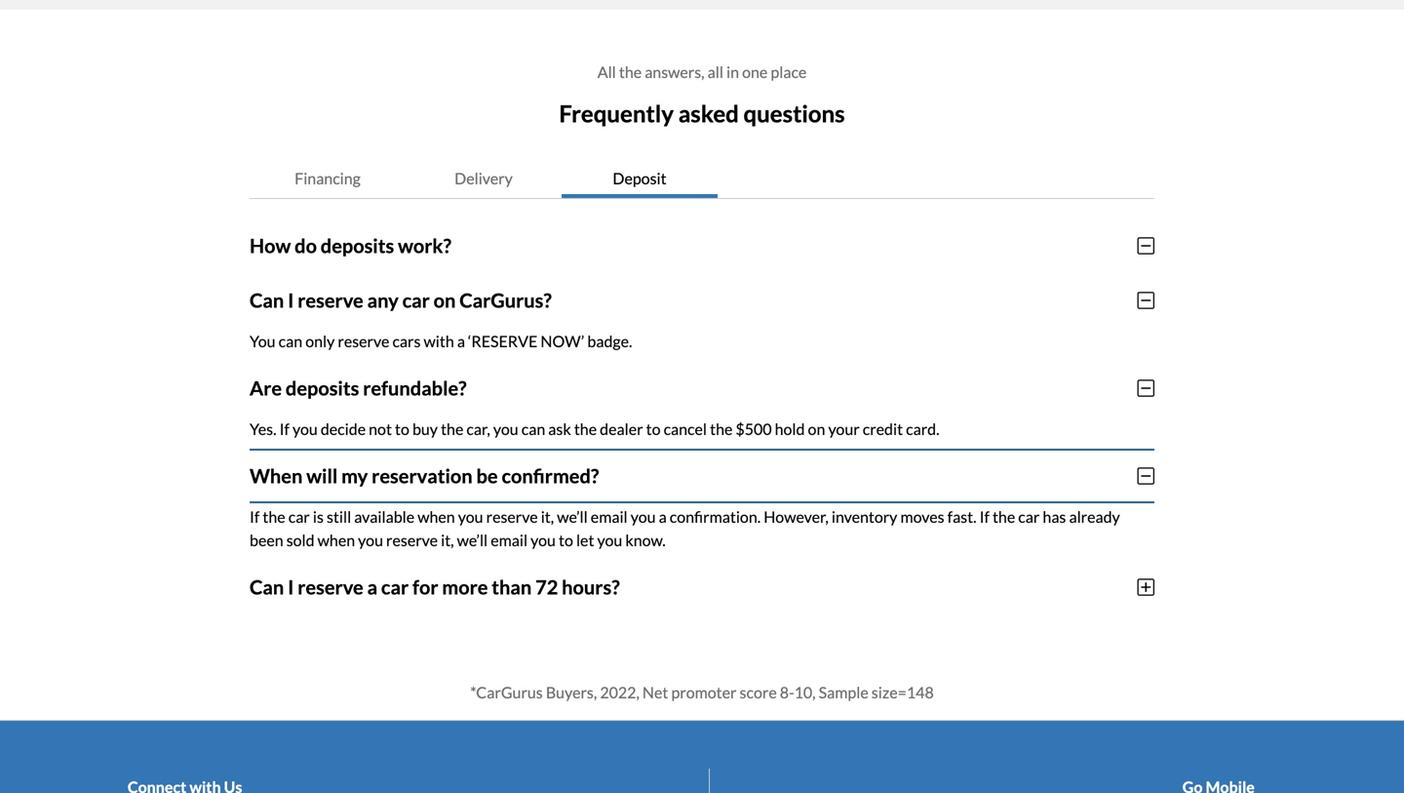 Task type: vqa. For each thing, say whether or not it's contained in the screenshot.
Sell Dropdown Button
no



Task type: locate. For each thing, give the bounding box(es) containing it.
deposit
[[613, 169, 667, 188]]

deposits up decide
[[286, 376, 359, 400]]

a inside dropdown button
[[367, 575, 378, 599]]

if right fast. on the bottom right of the page
[[980, 507, 990, 526]]

cancel
[[664, 419, 707, 438]]

1 can from the top
[[250, 289, 284, 312]]

more
[[442, 575, 488, 599]]

we'll
[[557, 507, 588, 526], [457, 531, 488, 550]]

2 vertical spatial a
[[367, 575, 378, 599]]

1 vertical spatial can
[[250, 575, 284, 599]]

in
[[727, 62, 740, 81]]

financing tab
[[250, 159, 406, 198]]

you down available
[[358, 531, 383, 550]]

buyers,
[[546, 683, 597, 702]]

minus square image for when will my reservation be confirmed?
[[1138, 466, 1155, 486]]

1 vertical spatial can
[[522, 419, 546, 438]]

1 i from the top
[[288, 289, 294, 312]]

to inside if the car is still available when you reserve it, we'll email you a confirmation. however, inventory moves fast. if the car has already been sold when you reserve it, we'll email you to let you know.
[[559, 531, 574, 550]]

deposits
[[321, 234, 394, 257], [286, 376, 359, 400]]

if right yes.
[[280, 419, 290, 438]]

deposits right the do
[[321, 234, 394, 257]]

0 vertical spatial can
[[279, 331, 303, 351]]

cargurus?
[[460, 289, 552, 312]]

2 minus square image from the top
[[1138, 378, 1155, 398]]

you can only reserve cars with a 'reserve now' badge.
[[250, 331, 633, 351]]

car left the for
[[381, 575, 409, 599]]

if
[[280, 419, 290, 438], [250, 507, 260, 526], [980, 507, 990, 526]]

to
[[395, 419, 410, 438], [646, 419, 661, 438], [559, 531, 574, 550]]

available
[[354, 507, 415, 526]]

*cargurus
[[470, 683, 543, 702]]

badge.
[[588, 331, 633, 351]]

for
[[413, 575, 439, 599]]

however,
[[764, 507, 829, 526]]

we'll up let
[[557, 507, 588, 526]]

minus square image inside when will my reservation be confirmed? dropdown button
[[1138, 466, 1155, 486]]

all
[[598, 62, 616, 81]]

1 vertical spatial i
[[288, 575, 294, 599]]

can
[[250, 289, 284, 312], [250, 575, 284, 599]]

can i reserve a car for more than 72 hours? button
[[250, 560, 1155, 614]]

reserve inside dropdown button
[[298, 575, 364, 599]]

your
[[829, 419, 860, 438]]

2 horizontal spatial a
[[659, 507, 667, 526]]

0 vertical spatial when
[[418, 507, 455, 526]]

1 horizontal spatial to
[[559, 531, 574, 550]]

sold
[[287, 531, 315, 550]]

2 minus square image from the top
[[1138, 466, 1155, 486]]

car
[[403, 289, 430, 312], [289, 507, 310, 526], [1019, 507, 1040, 526], [381, 575, 409, 599]]

minus square image inside are deposits refundable? dropdown button
[[1138, 378, 1155, 398]]

reserve inside dropdown button
[[298, 289, 364, 312]]

*cargurus buyers, 2022, net promoter score 8-10, sample size=148
[[470, 683, 934, 702]]

1 vertical spatial email
[[491, 531, 528, 550]]

all the answers, all in one place
[[598, 62, 807, 81]]

1 horizontal spatial a
[[457, 331, 465, 351]]

0 vertical spatial a
[[457, 331, 465, 351]]

hold
[[775, 419, 805, 438]]

not
[[369, 419, 392, 438]]

2 can from the top
[[250, 575, 284, 599]]

0 horizontal spatial a
[[367, 575, 378, 599]]

1 horizontal spatial if
[[280, 419, 290, 438]]

i down how
[[288, 289, 294, 312]]

the up 'been'
[[263, 507, 285, 526]]

1 vertical spatial minus square image
[[1138, 466, 1155, 486]]

can up you
[[250, 289, 284, 312]]

any
[[367, 289, 399, 312]]

sample
[[819, 683, 869, 702]]

delivery tab
[[406, 159, 562, 198]]

let
[[577, 531, 595, 550]]

can down 'been'
[[250, 575, 284, 599]]

minus square image for how do deposits work?
[[1138, 236, 1155, 255]]

reservation
[[372, 464, 473, 488]]

email up let
[[591, 507, 628, 526]]

0 horizontal spatial can
[[279, 331, 303, 351]]

minus square image inside how do deposits work? dropdown button
[[1138, 236, 1155, 255]]

financing
[[295, 169, 361, 188]]

0 horizontal spatial on
[[434, 289, 456, 312]]

1 vertical spatial we'll
[[457, 531, 488, 550]]

now'
[[541, 331, 585, 351]]

1 horizontal spatial on
[[808, 419, 826, 438]]

0 horizontal spatial when
[[318, 531, 355, 550]]

the left car,
[[441, 419, 464, 438]]

if up 'been'
[[250, 507, 260, 526]]

0 vertical spatial it,
[[541, 507, 554, 526]]

are deposits refundable?
[[250, 376, 467, 400]]

to right dealer
[[646, 419, 661, 438]]

1 horizontal spatial we'll
[[557, 507, 588, 526]]

minus square image
[[1138, 291, 1155, 310], [1138, 466, 1155, 486]]

a
[[457, 331, 465, 351], [659, 507, 667, 526], [367, 575, 378, 599]]

i inside dropdown button
[[288, 575, 294, 599]]

place
[[771, 62, 807, 81]]

i down the sold
[[288, 575, 294, 599]]

on up you can only reserve cars with a 'reserve now' badge.
[[434, 289, 456, 312]]

car right 'any'
[[403, 289, 430, 312]]

tab list containing financing
[[250, 159, 1155, 199]]

reserve left cars
[[338, 331, 390, 351]]

only
[[306, 331, 335, 351]]

a right with
[[457, 331, 465, 351]]

'reserve
[[468, 331, 538, 351]]

1 minus square image from the top
[[1138, 236, 1155, 255]]

0 vertical spatial minus square image
[[1138, 291, 1155, 310]]

confirmed?
[[502, 464, 599, 488]]

1 horizontal spatial when
[[418, 507, 455, 526]]

promoter
[[672, 683, 737, 702]]

it,
[[541, 507, 554, 526], [441, 531, 454, 550]]

1 horizontal spatial email
[[591, 507, 628, 526]]

you left let
[[531, 531, 556, 550]]

0 vertical spatial can
[[250, 289, 284, 312]]

0 vertical spatial i
[[288, 289, 294, 312]]

you
[[293, 419, 318, 438], [494, 419, 519, 438], [458, 507, 483, 526], [631, 507, 656, 526], [358, 531, 383, 550], [531, 531, 556, 550], [598, 531, 623, 550]]

0 vertical spatial we'll
[[557, 507, 588, 526]]

2 i from the top
[[288, 575, 294, 599]]

email up than
[[491, 531, 528, 550]]

1 vertical spatial a
[[659, 507, 667, 526]]

email
[[591, 507, 628, 526], [491, 531, 528, 550]]

can left ask
[[522, 419, 546, 438]]

it, up can i reserve a car for more than 72 hours?
[[441, 531, 454, 550]]

already
[[1070, 507, 1121, 526]]

to left let
[[559, 531, 574, 550]]

can right you
[[279, 331, 303, 351]]

one
[[743, 62, 768, 81]]

the
[[619, 62, 642, 81], [441, 419, 464, 438], [574, 419, 597, 438], [710, 419, 733, 438], [263, 507, 285, 526], [993, 507, 1016, 526]]

0 vertical spatial deposits
[[321, 234, 394, 257]]

the right fast. on the bottom right of the page
[[993, 507, 1016, 526]]

you down be
[[458, 507, 483, 526]]

on right hold
[[808, 419, 826, 438]]

a left the for
[[367, 575, 378, 599]]

0 horizontal spatial we'll
[[457, 531, 488, 550]]

a up the know. in the left bottom of the page
[[659, 507, 667, 526]]

on inside dropdown button
[[434, 289, 456, 312]]

1 vertical spatial minus square image
[[1138, 378, 1155, 398]]

you right let
[[598, 531, 623, 550]]

questions
[[744, 100, 846, 127]]

the right ask
[[574, 419, 597, 438]]

can inside dropdown button
[[250, 289, 284, 312]]

reserve
[[298, 289, 364, 312], [338, 331, 390, 351], [486, 507, 538, 526], [386, 531, 438, 550], [298, 575, 364, 599]]

when down 'still'
[[318, 531, 355, 550]]

to right not
[[395, 419, 410, 438]]

answers,
[[645, 62, 705, 81]]

tab list
[[250, 159, 1155, 199]]

reserve up only
[[298, 289, 364, 312]]

1 minus square image from the top
[[1138, 291, 1155, 310]]

when
[[418, 507, 455, 526], [318, 531, 355, 550]]

i inside dropdown button
[[288, 289, 294, 312]]

it, down confirmed?
[[541, 507, 554, 526]]

can
[[279, 331, 303, 351], [522, 419, 546, 438]]

a inside if the car is still available when you reserve it, we'll email you a confirmation. however, inventory moves fast. if the car has already been sold when you reserve it, we'll email you to let you know.
[[659, 507, 667, 526]]

confirmation.
[[670, 507, 761, 526]]

reserve down the sold
[[298, 575, 364, 599]]

inventory
[[832, 507, 898, 526]]

minus square image
[[1138, 236, 1155, 255], [1138, 378, 1155, 398]]

can for can i reserve a car for more than 72 hours?
[[250, 575, 284, 599]]

1 vertical spatial it,
[[441, 531, 454, 550]]

0 vertical spatial on
[[434, 289, 456, 312]]

you left decide
[[293, 419, 318, 438]]

0 vertical spatial minus square image
[[1138, 236, 1155, 255]]

on
[[434, 289, 456, 312], [808, 419, 826, 438]]

when down when will my reservation be confirmed?
[[418, 507, 455, 526]]

1 horizontal spatial it,
[[541, 507, 554, 526]]

1 vertical spatial deposits
[[286, 376, 359, 400]]

how do deposits work?
[[250, 234, 452, 257]]

credit
[[863, 419, 903, 438]]

we'll up the more
[[457, 531, 488, 550]]

are
[[250, 376, 282, 400]]

can inside dropdown button
[[250, 575, 284, 599]]

minus square image inside the can i reserve any car on cargurus? dropdown button
[[1138, 291, 1155, 310]]



Task type: describe. For each thing, give the bounding box(es) containing it.
i for can i reserve any car on cargurus?
[[288, 289, 294, 312]]

minus square image for are deposits refundable?
[[1138, 378, 1155, 398]]

still
[[327, 507, 351, 526]]

my
[[342, 464, 368, 488]]

decide
[[321, 419, 366, 438]]

you
[[250, 331, 276, 351]]

fast.
[[948, 507, 977, 526]]

frequently
[[559, 100, 674, 127]]

the right 'all'
[[619, 62, 642, 81]]

10,
[[795, 683, 816, 702]]

1 vertical spatial on
[[808, 419, 826, 438]]

hours?
[[562, 575, 620, 599]]

0 vertical spatial email
[[591, 507, 628, 526]]

72
[[536, 575, 558, 599]]

0 horizontal spatial it,
[[441, 531, 454, 550]]

car inside dropdown button
[[381, 575, 409, 599]]

can i reserve a car for more than 72 hours?
[[250, 575, 620, 599]]

size=148
[[872, 683, 934, 702]]

when will my reservation be confirmed? button
[[250, 449, 1155, 503]]

score
[[740, 683, 777, 702]]

1 vertical spatial when
[[318, 531, 355, 550]]

2 horizontal spatial if
[[980, 507, 990, 526]]

car inside dropdown button
[[403, 289, 430, 312]]

cars
[[393, 331, 421, 351]]

i for can i reserve a car for more than 72 hours?
[[288, 575, 294, 599]]

2 horizontal spatial to
[[646, 419, 661, 438]]

ask
[[549, 419, 571, 438]]

1 horizontal spatial can
[[522, 419, 546, 438]]

do
[[295, 234, 317, 257]]

can for can i reserve any car on cargurus?
[[250, 289, 284, 312]]

reserve down be
[[486, 507, 538, 526]]

8-
[[780, 683, 795, 702]]

0 horizontal spatial to
[[395, 419, 410, 438]]

can i reserve any car on cargurus? button
[[250, 273, 1155, 328]]

0 horizontal spatial if
[[250, 507, 260, 526]]

reserve down available
[[386, 531, 438, 550]]

plus square image
[[1138, 577, 1155, 597]]

work?
[[398, 234, 452, 257]]

you up the know. in the left bottom of the page
[[631, 507, 656, 526]]

with
[[424, 331, 454, 351]]

minus square image for can i reserve any car on cargurus?
[[1138, 291, 1155, 310]]

delivery
[[455, 169, 513, 188]]

all
[[708, 62, 724, 81]]

0 horizontal spatial email
[[491, 531, 528, 550]]

refundable?
[[363, 376, 467, 400]]

been
[[250, 531, 284, 550]]

you right car,
[[494, 419, 519, 438]]

2022,
[[600, 683, 640, 702]]

can i reserve any car on cargurus?
[[250, 289, 552, 312]]

the left $500
[[710, 419, 733, 438]]

than
[[492, 575, 532, 599]]

frequently asked questions
[[559, 100, 846, 127]]

asked
[[679, 100, 739, 127]]

net
[[643, 683, 669, 702]]

yes.
[[250, 419, 277, 438]]

card.
[[906, 419, 940, 438]]

car left is
[[289, 507, 310, 526]]

when
[[250, 464, 303, 488]]

$500
[[736, 419, 772, 438]]

are deposits refundable? button
[[250, 361, 1155, 415]]

yes. if you decide not to buy the car, you can ask the dealer to cancel the $500 hold on your credit card.
[[250, 419, 940, 438]]

how
[[250, 234, 291, 257]]

car left the has
[[1019, 507, 1040, 526]]

when will my reservation be confirmed?
[[250, 464, 599, 488]]

will
[[307, 464, 338, 488]]

if the car is still available when you reserve it, we'll email you a confirmation. however, inventory moves fast. if the car has already been sold when you reserve it, we'll email you to let you know.
[[250, 507, 1121, 550]]

has
[[1043, 507, 1067, 526]]

deposit tab
[[562, 159, 718, 198]]

is
[[313, 507, 324, 526]]

how do deposits work? button
[[250, 218, 1155, 273]]

know.
[[626, 531, 666, 550]]

be
[[477, 464, 498, 488]]

moves
[[901, 507, 945, 526]]

car,
[[467, 419, 491, 438]]

dealer
[[600, 419, 643, 438]]

buy
[[413, 419, 438, 438]]



